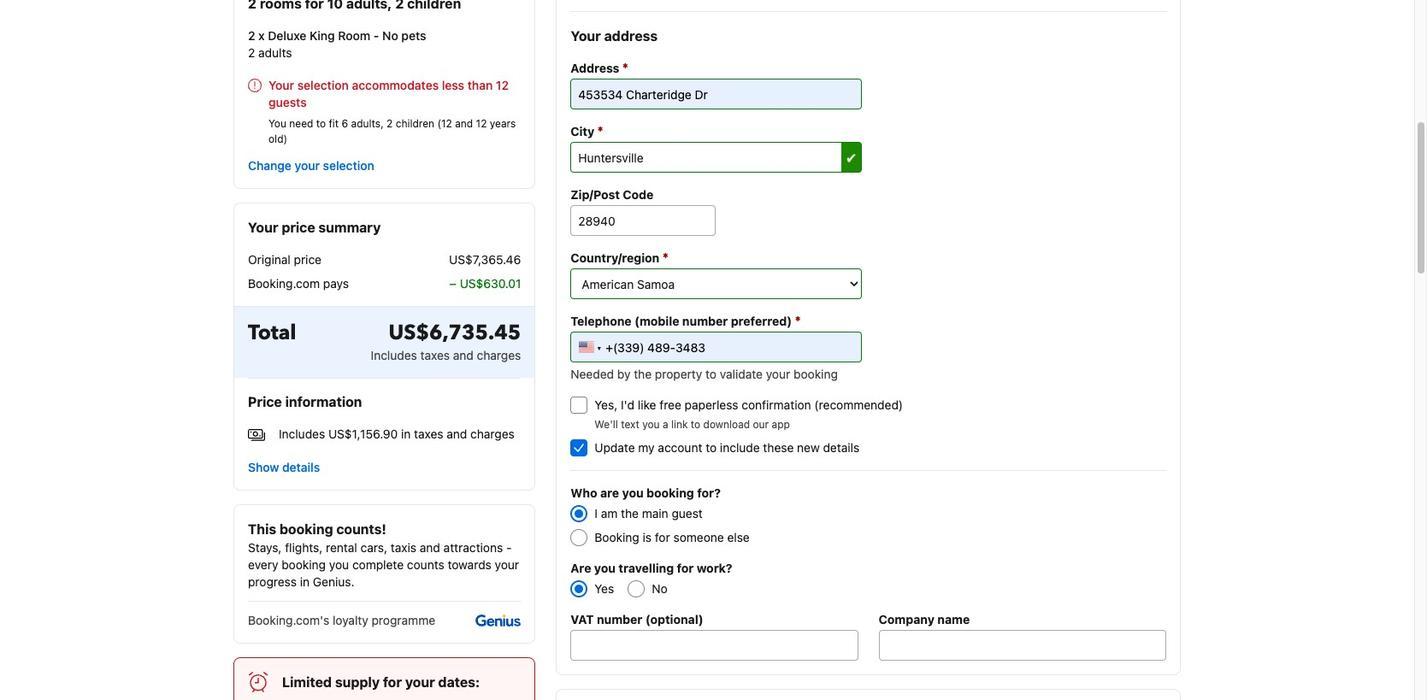 Task type: describe. For each thing, give the bounding box(es) containing it.
your for your price summary
[[248, 220, 278, 235]]

supply
[[335, 675, 380, 690]]

change your selection link
[[241, 151, 381, 181]]

stays,
[[248, 540, 282, 555]]

booking down flights,
[[282, 557, 326, 572]]

- inside 2 x deluxe king room - no pets 2 adults
[[374, 28, 379, 43]]

else
[[727, 530, 750, 545]]

you
[[269, 117, 287, 130]]

adults
[[258, 45, 292, 60]]

you need to fit  6 adults, 2 children (12 and 12 years old)
[[269, 117, 516, 145]]

country/region
[[571, 251, 660, 265]]

number inside the telephone (mobile number preferred) *
[[682, 314, 728, 328]]

needed
[[571, 367, 614, 381]]

(12
[[437, 117, 452, 130]]

you inside this booking counts! stays, flights, rental cars, taxis and attractions - every booking you complete counts towards your progress in genius.
[[329, 557, 349, 572]]

limited supply  for your dates: status
[[234, 657, 536, 701]]

i
[[595, 506, 598, 521]]

price for original
[[294, 252, 322, 267]]

address *
[[571, 60, 629, 75]]

code
[[623, 187, 654, 202]]

these
[[763, 440, 794, 455]]

link
[[671, 418, 688, 431]]

us$6,735.45
[[389, 319, 521, 347]]

yes
[[595, 582, 614, 596]]

yes, i'd like free paperless confirmation (recommended) we'll text you a link to download our app
[[595, 398, 903, 431]]

vat
[[571, 612, 594, 627]]

1 vertical spatial taxes
[[414, 427, 443, 441]]

main
[[642, 506, 669, 521]]

address
[[571, 61, 620, 75]]

1 horizontal spatial in
[[401, 427, 411, 441]]

need
[[289, 117, 313, 130]]

every
[[248, 557, 278, 572]]

account
[[658, 440, 703, 455]]

confirmation
[[742, 398, 811, 412]]

progress
[[248, 574, 297, 589]]

to inside you need to fit  6 adults, 2 children (12 and 12 years old)
[[316, 117, 326, 130]]

your for your address
[[571, 28, 601, 44]]

pays
[[323, 276, 349, 291]]

booking
[[595, 530, 640, 545]]

price for your
[[282, 220, 315, 235]]

counts!
[[336, 521, 386, 537]]

accommodates
[[352, 78, 439, 92]]

validate
[[720, 367, 763, 381]]

information
[[285, 394, 362, 410]]

dates:
[[438, 675, 480, 690]]

0 vertical spatial 2
[[248, 28, 255, 43]]

company
[[879, 612, 935, 627]]

and inside this booking counts! stays, flights, rental cars, taxis and attractions - every booking you complete counts towards your progress in genius.
[[420, 540, 440, 555]]

limited
[[282, 675, 332, 690]]

paperless
[[685, 398, 739, 412]]

booking is for someone else
[[595, 530, 750, 545]]

by
[[617, 367, 631, 381]]

summary
[[319, 220, 381, 235]]

yes,
[[595, 398, 618, 412]]

(mobile
[[635, 314, 680, 328]]

loyalty
[[333, 613, 368, 627]]

2 inside you need to fit  6 adults, 2 children (12 and 12 years old)
[[387, 117, 393, 130]]

to inside yes, i'd like free paperless confirmation (recommended) we'll text you a link to download our app
[[691, 418, 701, 431]]

free
[[660, 398, 682, 412]]

taxis
[[391, 540, 417, 555]]

update my account to include these new details
[[595, 440, 860, 455]]

includes us$1,156.90 in taxes and charges
[[279, 427, 515, 441]]

your price summary
[[248, 220, 381, 235]]

i'd
[[621, 398, 635, 412]]

Zip/Post Code text field
[[571, 205, 716, 236]]

cars,
[[361, 540, 388, 555]]

1 vertical spatial number
[[597, 612, 643, 627]]

the for property
[[634, 367, 652, 381]]

booking up confirmation
[[794, 367, 838, 381]]

name
[[938, 612, 970, 627]]

include
[[720, 440, 760, 455]]

booking up flights,
[[280, 521, 333, 537]]

booking inside who are you booking for? element
[[647, 486, 694, 500]]

booking.com
[[248, 276, 320, 291]]

company name
[[879, 612, 970, 627]]

programme
[[372, 613, 435, 627]]

selection inside the your selection accommodates less than 12 guests
[[297, 78, 349, 92]]

your right change
[[295, 158, 320, 173]]

details inside button
[[282, 460, 320, 474]]

change
[[248, 158, 292, 173]]

text
[[621, 418, 640, 431]]

− us$630.01
[[449, 276, 521, 291]]

attractions
[[444, 540, 503, 555]]

original price
[[248, 252, 322, 267]]

1 horizontal spatial details
[[823, 440, 860, 455]]

6
[[342, 117, 348, 130]]

fit
[[329, 117, 339, 130]]

+1 text field
[[571, 332, 862, 363]]

and inside you need to fit  6 adults, 2 children (12 and 12 years old)
[[455, 117, 473, 130]]

are you travelling for work? element
[[557, 560, 1167, 598]]

* for address *
[[623, 60, 629, 75]]

the for main
[[621, 506, 639, 521]]

to down the +1 text box
[[706, 367, 717, 381]]

flights,
[[285, 540, 323, 555]]

deluxe
[[268, 28, 307, 43]]

and down includes taxes and charges
[[447, 427, 467, 441]]

original
[[248, 252, 291, 267]]

zip/post code
[[571, 187, 654, 202]]

old)
[[269, 133, 287, 145]]

needed by the property to validate your booking
[[571, 367, 838, 381]]

address
[[604, 28, 658, 44]]

0 vertical spatial taxes
[[420, 348, 450, 363]]

1 vertical spatial charges
[[471, 427, 515, 441]]

your up confirmation
[[766, 367, 791, 381]]



Task type: locate. For each thing, give the bounding box(es) containing it.
0 horizontal spatial number
[[597, 612, 643, 627]]

guests
[[269, 95, 307, 109]]

1 vertical spatial for
[[677, 561, 694, 576]]

0 vertical spatial for
[[655, 530, 670, 545]]

your up address
[[571, 28, 601, 44]]

0 horizontal spatial includes
[[279, 427, 325, 441]]

1 vertical spatial includes
[[279, 427, 325, 441]]

to left 'fit'
[[316, 117, 326, 130]]

someone
[[674, 530, 724, 545]]

vat number (optional)
[[571, 612, 704, 627]]

* right address
[[623, 60, 629, 75]]

includes down us$6,735.45
[[371, 348, 417, 363]]

genius.
[[313, 574, 355, 589]]

in left genius.
[[300, 574, 310, 589]]

includes for includes taxes and charges
[[371, 348, 417, 363]]

the right by
[[634, 367, 652, 381]]

0 horizontal spatial for
[[383, 675, 402, 690]]

* right preferred)
[[795, 313, 801, 328]]

zip/post
[[571, 187, 620, 202]]

- right attractions
[[506, 540, 512, 555]]

pets
[[402, 28, 426, 43]]

2 right the adults,
[[387, 117, 393, 130]]

for inside are you travelling for work? 'element'
[[677, 561, 694, 576]]

0 vertical spatial the
[[634, 367, 652, 381]]

number up the +1 text box
[[682, 314, 728, 328]]

telephone (mobile number preferred) *
[[571, 313, 801, 328]]

update
[[595, 440, 635, 455]]

for right 'supply' at the bottom left
[[383, 675, 402, 690]]

counts
[[407, 557, 445, 572]]

no inside 2 x deluxe king room - no pets 2 adults
[[382, 28, 398, 43]]

12 left years
[[476, 117, 487, 130]]

my
[[638, 440, 655, 455]]

1 vertical spatial price
[[294, 252, 322, 267]]

1 vertical spatial no
[[652, 582, 668, 596]]

property
[[655, 367, 702, 381]]

for left work?
[[677, 561, 694, 576]]

preferred)
[[731, 314, 792, 328]]

includes down price information
[[279, 427, 325, 441]]

2 horizontal spatial for
[[677, 561, 694, 576]]

2 vertical spatial 2
[[387, 117, 393, 130]]

2 left x
[[248, 28, 255, 43]]

you inside 'element'
[[594, 561, 616, 576]]

country/region *
[[571, 250, 669, 265]]

Company name text field
[[879, 630, 1167, 661]]

(recommended)
[[815, 398, 903, 412]]

charges
[[477, 348, 521, 363], [471, 427, 515, 441]]

and right (12
[[455, 117, 473, 130]]

1 vertical spatial your
[[269, 78, 294, 92]]

in right us$1,156.90
[[401, 427, 411, 441]]

0 vertical spatial your
[[571, 28, 601, 44]]

no left 'pets'
[[382, 28, 398, 43]]

details
[[823, 440, 860, 455], [282, 460, 320, 474]]

the inside who are you booking for? element
[[621, 506, 639, 521]]

1 vertical spatial -
[[506, 540, 512, 555]]

less
[[442, 78, 464, 92]]

0 horizontal spatial -
[[374, 28, 379, 43]]

1 vertical spatial in
[[300, 574, 310, 589]]

1 vertical spatial 12
[[476, 117, 487, 130]]

for for else
[[655, 530, 670, 545]]

1 vertical spatial the
[[621, 506, 639, 521]]

* for country/region *
[[663, 250, 669, 265]]

change your selection
[[248, 158, 374, 173]]

guest
[[672, 506, 703, 521]]

2 vertical spatial your
[[248, 220, 278, 235]]

and down us$6,735.45
[[453, 348, 474, 363]]

the right "am"
[[621, 506, 639, 521]]

1 vertical spatial details
[[282, 460, 320, 474]]

0 vertical spatial in
[[401, 427, 411, 441]]

your inside the your selection accommodates less than 12 guests
[[269, 78, 294, 92]]

1 horizontal spatial no
[[652, 582, 668, 596]]

a
[[663, 418, 668, 431]]

limited supply  for your dates:
[[282, 675, 480, 690]]

taxes down us$6,735.45
[[420, 348, 450, 363]]

booking
[[794, 367, 838, 381], [647, 486, 694, 500], [280, 521, 333, 537], [282, 557, 326, 572]]

* down zip/post code text box
[[663, 250, 669, 265]]

app
[[772, 418, 790, 431]]

(optional)
[[646, 612, 704, 627]]

0 vertical spatial details
[[823, 440, 860, 455]]

0 vertical spatial 12
[[496, 78, 509, 92]]

0 vertical spatial -
[[374, 28, 379, 43]]

0 vertical spatial includes
[[371, 348, 417, 363]]

and up counts
[[420, 540, 440, 555]]

your inside "status"
[[405, 675, 435, 690]]

1 vertical spatial 2
[[248, 45, 255, 60]]

number
[[682, 314, 728, 328], [597, 612, 643, 627]]

price
[[248, 394, 282, 410]]

- inside this booking counts! stays, flights, rental cars, taxis and attractions - every booking you complete counts towards your progress in genius.
[[506, 540, 512, 555]]

your left dates:
[[405, 675, 435, 690]]

we'll
[[595, 418, 618, 431]]

no inside are you travelling for work? 'element'
[[652, 582, 668, 596]]

0 horizontal spatial in
[[300, 574, 310, 589]]

booking up main
[[647, 486, 694, 500]]

travelling
[[619, 561, 674, 576]]

your up original on the left
[[248, 220, 278, 235]]

you down rental in the bottom of the page
[[329, 557, 349, 572]]

12 inside you need to fit  6 adults, 2 children (12 and 12 years old)
[[476, 117, 487, 130]]

1 horizontal spatial number
[[682, 314, 728, 328]]

your address
[[571, 28, 658, 44]]

*
[[623, 60, 629, 75], [598, 123, 604, 139], [663, 250, 669, 265], [795, 313, 801, 328]]

work?
[[697, 561, 733, 576]]

your right towards
[[495, 557, 519, 572]]

children
[[396, 117, 435, 130]]

for right is
[[655, 530, 670, 545]]

1 horizontal spatial 12
[[496, 78, 509, 92]]

new
[[797, 440, 820, 455]]

city *
[[571, 123, 604, 139]]

2 left adults
[[248, 45, 255, 60]]

show details
[[248, 460, 320, 474]]

includes for includes us$1,156.90 in taxes and charges
[[279, 427, 325, 441]]

your
[[571, 28, 601, 44], [269, 78, 294, 92], [248, 220, 278, 235]]

2 vertical spatial for
[[383, 675, 402, 690]]

0 horizontal spatial no
[[382, 28, 398, 43]]

VAT number (optional) text field
[[571, 630, 858, 661]]

city
[[571, 124, 595, 139]]

includes taxes and charges
[[371, 348, 521, 363]]

this booking counts! stays, flights, rental cars, taxis and attractions - every booking you complete counts towards your progress in genius.
[[248, 521, 519, 589]]

* right city
[[598, 123, 604, 139]]

0 horizontal spatial details
[[282, 460, 320, 474]]

to down download
[[706, 440, 717, 455]]

to right link
[[691, 418, 701, 431]]

number down yes
[[597, 612, 643, 627]]

you
[[642, 418, 660, 431], [622, 486, 644, 500], [329, 557, 349, 572], [594, 561, 616, 576]]

-
[[374, 28, 379, 43], [506, 540, 512, 555]]

for for dates:
[[383, 675, 402, 690]]

0 vertical spatial selection
[[297, 78, 349, 92]]

your inside this booking counts! stays, flights, rental cars, taxis and attractions - every booking you complete counts towards your progress in genius.
[[495, 557, 519, 572]]

your selection accommodates less than 12 guests status
[[248, 75, 521, 111]]

None text field
[[571, 79, 862, 109], [571, 142, 862, 173], [571, 79, 862, 109], [571, 142, 862, 173]]

price
[[282, 220, 315, 235], [294, 252, 322, 267]]

you inside yes, i'd like free paperless confirmation (recommended) we'll text you a link to download our app
[[642, 418, 660, 431]]

us$1,156.90
[[328, 427, 398, 441]]

like
[[638, 398, 656, 412]]

king
[[310, 28, 335, 43]]

are
[[571, 561, 591, 576]]

taxes right us$1,156.90
[[414, 427, 443, 441]]

show
[[248, 460, 279, 474]]

total
[[248, 319, 296, 347]]

towards
[[448, 557, 492, 572]]

0 vertical spatial no
[[382, 28, 398, 43]]

12 right than
[[496, 78, 509, 92]]

blue genius logo image
[[476, 615, 521, 627], [476, 615, 521, 627]]

0 vertical spatial charges
[[477, 348, 521, 363]]

price up booking.com pays
[[294, 252, 322, 267]]

in
[[401, 427, 411, 441], [300, 574, 310, 589]]

i am the main guest
[[595, 506, 703, 521]]

* for city *
[[598, 123, 604, 139]]

0 vertical spatial number
[[682, 314, 728, 328]]

taxes
[[420, 348, 450, 363], [414, 427, 443, 441]]

room
[[338, 28, 371, 43]]

price up original price
[[282, 220, 315, 235]]

rental
[[326, 540, 357, 555]]

for inside limited supply  for your dates: "status"
[[383, 675, 402, 690]]

who are you booking for? element
[[571, 485, 1167, 547]]

you right 'are'
[[622, 486, 644, 500]]

selection down "6"
[[323, 158, 374, 173]]

for inside who are you booking for? element
[[655, 530, 670, 545]]

booking.com pays
[[248, 276, 349, 291]]

download
[[704, 418, 750, 431]]

1 vertical spatial selection
[[323, 158, 374, 173]]

is
[[643, 530, 652, 545]]

the
[[634, 367, 652, 381], [621, 506, 639, 521]]

booking.com's
[[248, 613, 329, 627]]

you up yes
[[594, 561, 616, 576]]

adults,
[[351, 117, 384, 130]]

your for your selection accommodates less than 12 guests
[[269, 78, 294, 92]]

you left the a
[[642, 418, 660, 431]]

your
[[295, 158, 320, 173], [766, 367, 791, 381], [495, 557, 519, 572], [405, 675, 435, 690]]

- right 'room'
[[374, 28, 379, 43]]

selection up the guests
[[297, 78, 349, 92]]

are you travelling for work?
[[571, 561, 733, 576]]

no down are you travelling for work?
[[652, 582, 668, 596]]

0 horizontal spatial 12
[[476, 117, 487, 130]]

1 horizontal spatial for
[[655, 530, 670, 545]]

1 horizontal spatial includes
[[371, 348, 417, 363]]

includes
[[371, 348, 417, 363], [279, 427, 325, 441]]

details right new
[[823, 440, 860, 455]]

details right show
[[282, 460, 320, 474]]

for?
[[697, 486, 721, 500]]

your up the guests
[[269, 78, 294, 92]]

12 inside the your selection accommodates less than 12 guests
[[496, 78, 509, 92]]

1 horizontal spatial -
[[506, 540, 512, 555]]

x
[[258, 28, 265, 43]]

in inside this booking counts! stays, flights, rental cars, taxis and attractions - every booking you complete counts towards your progress in genius.
[[300, 574, 310, 589]]

0 vertical spatial price
[[282, 220, 315, 235]]

telephone
[[571, 314, 632, 328]]



Task type: vqa. For each thing, say whether or not it's contained in the screenshot.
"price" related to Your
yes



